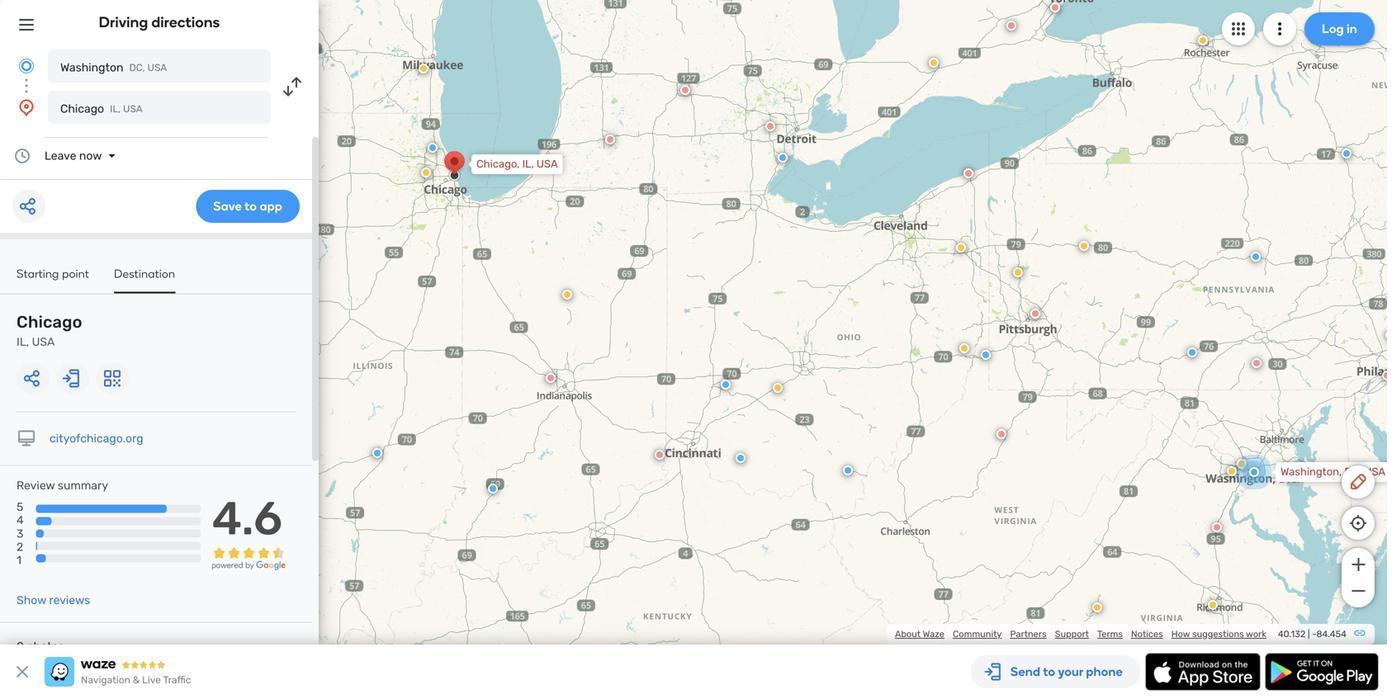 Task type: describe. For each thing, give the bounding box(es) containing it.
usa right chicago,
[[537, 158, 558, 171]]

cityofchicago.org
[[50, 432, 143, 446]]

leave
[[45, 149, 76, 163]]

how
[[1172, 629, 1190, 640]]

how suggestions work link
[[1172, 629, 1267, 640]]

leave now
[[45, 149, 102, 163]]

partners
[[1010, 629, 1047, 640]]

point
[[62, 267, 89, 281]]

40.132 | -84.454
[[1278, 629, 1347, 640]]

washington, dc, usa
[[1281, 466, 1386, 479]]

washington
[[60, 61, 123, 74]]

traffic
[[163, 675, 191, 686]]

usa down starting point button
[[32, 335, 55, 349]]

starting point button
[[17, 267, 89, 292]]

-
[[1312, 629, 1317, 640]]

directions
[[152, 13, 220, 31]]

|
[[1308, 629, 1310, 640]]

2
[[17, 540, 23, 554]]

about waze link
[[895, 629, 945, 640]]

4.6
[[212, 491, 283, 546]]

usa down washington dc, usa
[[123, 103, 143, 115]]

notices
[[1131, 629, 1163, 640]]

navigation
[[81, 675, 130, 686]]

5 4 3 2 1
[[17, 501, 24, 567]]

pencil image
[[1349, 472, 1368, 492]]

chicago, il, usa
[[476, 158, 558, 171]]

zoom in image
[[1348, 555, 1369, 575]]

notices link
[[1131, 629, 1163, 640]]

waze
[[923, 629, 945, 640]]

review
[[17, 479, 55, 493]]

84.454
[[1317, 629, 1347, 640]]

8
[[17, 640, 24, 654]]

current location image
[[17, 56, 36, 76]]

link image
[[1353, 627, 1367, 640]]

about
[[895, 629, 921, 640]]

dc, for washington,
[[1345, 466, 1362, 479]]

computer image
[[17, 429, 36, 449]]

8 photos
[[17, 640, 64, 654]]

live
[[142, 675, 161, 686]]

5
[[17, 501, 23, 514]]

photos
[[27, 640, 64, 654]]

chicago,
[[476, 158, 520, 171]]

clock image
[[12, 146, 32, 166]]

suggestions
[[1192, 629, 1244, 640]]

now
[[79, 149, 102, 163]]

destination
[[114, 267, 175, 281]]

1 vertical spatial il,
[[522, 158, 534, 171]]

40.132
[[1278, 629, 1306, 640]]

support
[[1055, 629, 1089, 640]]

3
[[17, 527, 23, 541]]

about waze community partners support terms notices how suggestions work
[[895, 629, 1267, 640]]

0 vertical spatial il,
[[110, 103, 121, 115]]

driving
[[99, 13, 148, 31]]

driving directions
[[99, 13, 220, 31]]



Task type: vqa. For each thing, say whether or not it's contained in the screenshot.
topmost the Chicago IL, USA
yes



Task type: locate. For each thing, give the bounding box(es) containing it.
partners link
[[1010, 629, 1047, 640]]

police image
[[1342, 149, 1352, 159], [778, 153, 788, 163], [1251, 252, 1261, 262], [981, 350, 991, 360], [736, 453, 746, 463], [843, 466, 853, 476]]

summary
[[58, 479, 108, 493]]

chicago il, usa down starting point button
[[17, 313, 82, 349]]

dc,
[[129, 62, 145, 73], [1345, 466, 1362, 479]]

usa
[[147, 62, 167, 73], [123, 103, 143, 115], [537, 158, 558, 171], [32, 335, 55, 349], [1364, 466, 1386, 479]]

chicago down starting point button
[[17, 313, 82, 332]]

hazard image
[[1198, 36, 1208, 45], [1013, 268, 1023, 277], [562, 290, 572, 300], [960, 344, 969, 353], [773, 383, 783, 393], [1227, 467, 1237, 476], [1093, 603, 1102, 613]]

chicago
[[60, 102, 104, 116], [17, 313, 82, 332]]

review summary
[[17, 479, 108, 493]]

1 vertical spatial chicago il, usa
[[17, 313, 82, 349]]

1 vertical spatial dc,
[[1345, 466, 1362, 479]]

x image
[[12, 662, 32, 682]]

washington,
[[1281, 466, 1342, 479]]

road closed image
[[1050, 2, 1060, 12], [680, 85, 690, 95], [766, 121, 775, 131], [1031, 309, 1041, 319], [1252, 358, 1262, 368], [546, 373, 556, 383], [997, 429, 1007, 439]]

location image
[[17, 97, 36, 117]]

cityofchicago.org link
[[50, 432, 143, 446]]

il, down washington dc, usa
[[110, 103, 121, 115]]

dc, for washington
[[129, 62, 145, 73]]

usa right washington,
[[1364, 466, 1386, 479]]

show
[[17, 594, 46, 607]]

dc, inside washington dc, usa
[[129, 62, 145, 73]]

0 vertical spatial chicago
[[60, 102, 104, 116]]

0 horizontal spatial dc,
[[129, 62, 145, 73]]

destination button
[[114, 267, 175, 294]]

road closed image
[[1007, 21, 1017, 31], [605, 135, 615, 145], [964, 168, 974, 178], [1386, 330, 1387, 340], [1382, 371, 1387, 381], [655, 450, 665, 460], [1212, 523, 1222, 533]]

terms
[[1097, 629, 1123, 640]]

4
[[17, 514, 24, 527]]

1
[[17, 554, 21, 567]]

dc, right washington,
[[1345, 466, 1362, 479]]

work
[[1246, 629, 1267, 640]]

community
[[953, 629, 1002, 640]]

1 horizontal spatial il,
[[110, 103, 121, 115]]

0 vertical spatial dc,
[[129, 62, 145, 73]]

il, right chicago,
[[522, 158, 534, 171]]

hazard image
[[929, 58, 939, 68], [419, 64, 429, 73], [421, 168, 431, 178], [1079, 241, 1089, 251], [956, 243, 966, 253], [1237, 459, 1247, 469], [1208, 600, 1218, 610]]

dc, right washington
[[129, 62, 145, 73]]

chicago il, usa down washington
[[60, 102, 143, 116]]

starting point
[[17, 267, 89, 281]]

starting
[[17, 267, 59, 281]]

0 vertical spatial chicago il, usa
[[60, 102, 143, 116]]

zoom out image
[[1348, 581, 1369, 601]]

il, down starting point button
[[17, 335, 29, 349]]

police image
[[428, 143, 438, 153], [1187, 348, 1197, 358], [721, 380, 731, 390], [372, 448, 382, 458], [488, 484, 498, 494]]

0 horizontal spatial il,
[[17, 335, 29, 349]]

washington dc, usa
[[60, 61, 167, 74]]

usa down driving directions
[[147, 62, 167, 73]]

chicago il, usa
[[60, 102, 143, 116], [17, 313, 82, 349]]

reviews
[[49, 594, 90, 607]]

terms link
[[1097, 629, 1123, 640]]

chicago down washington
[[60, 102, 104, 116]]

navigation & live traffic
[[81, 675, 191, 686]]

1 vertical spatial chicago
[[17, 313, 82, 332]]

show reviews
[[17, 594, 90, 607]]

il,
[[110, 103, 121, 115], [522, 158, 534, 171], [17, 335, 29, 349]]

&
[[133, 675, 140, 686]]

community link
[[953, 629, 1002, 640]]

2 vertical spatial il,
[[17, 335, 29, 349]]

2 horizontal spatial il,
[[522, 158, 534, 171]]

usa inside washington dc, usa
[[147, 62, 167, 73]]

support link
[[1055, 629, 1089, 640]]

1 horizontal spatial dc,
[[1345, 466, 1362, 479]]



